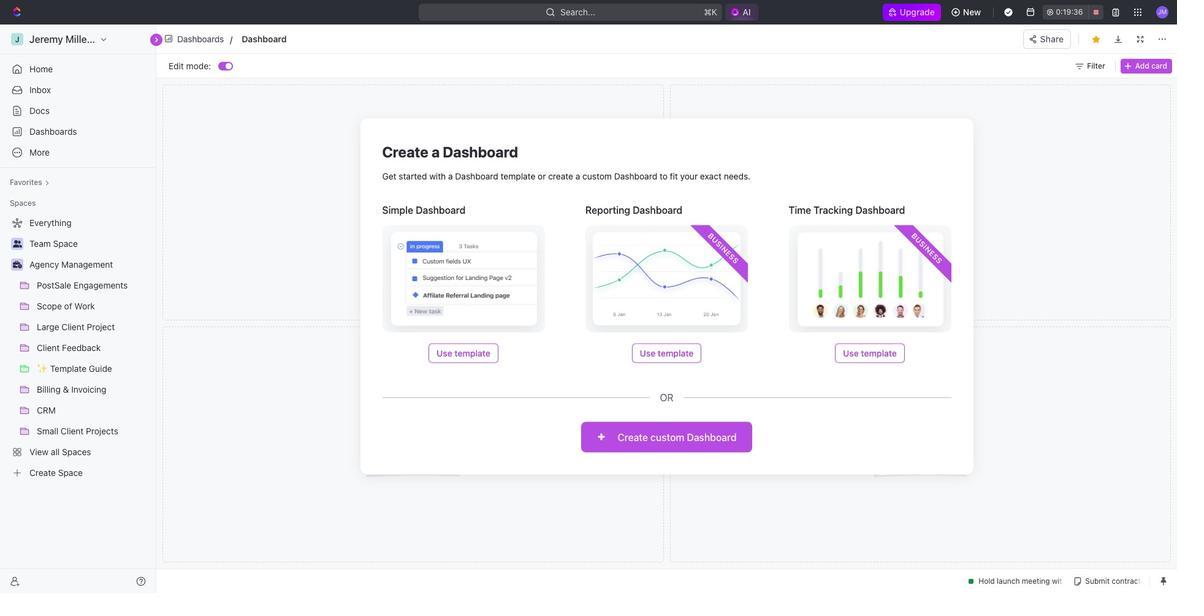 Task type: describe. For each thing, give the bounding box(es) containing it.
of
[[64, 301, 72, 312]]

scope of work
[[37, 301, 95, 312]]

workspace
[[101, 34, 152, 45]]

everything link
[[5, 213, 148, 233]]

with
[[430, 171, 446, 181]]

custom inside create custom dashboard button
[[651, 432, 685, 443]]

simple dashboard image
[[383, 225, 545, 333]]

simple
[[383, 205, 414, 216]]

favorites button
[[5, 175, 54, 190]]

billing
[[37, 385, 61, 395]]

user group image
[[13, 240, 22, 248]]

template for simple dashboard
[[455, 348, 491, 359]]

reporting dashboard image
[[586, 225, 748, 333]]

team
[[29, 239, 51, 249]]

1 vertical spatial client
[[37, 343, 60, 353]]

crm link
[[37, 401, 148, 421]]

use for simple
[[437, 348, 453, 359]]

pm
[[1097, 30, 1108, 40]]

1 horizontal spatial a
[[448, 171, 453, 181]]

feedback
[[62, 343, 101, 353]]

management
[[61, 260, 113, 270]]

started
[[399, 171, 427, 181]]

simple dashboard
[[383, 205, 466, 216]]

new button
[[947, 2, 989, 22]]

template for time tracking dashboard
[[862, 348, 898, 359]]

invoicing
[[71, 385, 106, 395]]

create
[[549, 171, 574, 181]]

space for team space
[[53, 239, 78, 249]]

filter button
[[1073, 59, 1111, 73]]

jm
[[1159, 8, 1168, 16]]

create custom dashboard button
[[582, 422, 753, 453]]

j
[[15, 35, 19, 44]]

billing & invoicing
[[37, 385, 106, 395]]

dashboards for the bottom dashboards link
[[29, 126, 77, 137]]

use template for simple dashboard
[[437, 348, 491, 359]]

use template button for simple dashboard
[[429, 344, 499, 363]]

reporting dashboard
[[586, 205, 683, 216]]

use template button for time tracking dashboard
[[836, 344, 905, 363]]

13,
[[1035, 30, 1046, 40]]

create for create space
[[29, 468, 56, 479]]

needs.
[[724, 171, 751, 181]]

template
[[50, 364, 87, 374]]

new
[[964, 7, 982, 17]]

use template for reporting dashboard
[[640, 348, 694, 359]]

✨
[[37, 364, 48, 374]]

view
[[29, 447, 49, 458]]

create space
[[29, 468, 83, 479]]

fit
[[670, 171, 678, 181]]

view all spaces
[[29, 447, 91, 458]]

postsale
[[37, 280, 71, 291]]

docs link
[[5, 101, 151, 121]]

card
[[1152, 61, 1168, 70]]

dashboards for top dashboards link
[[177, 33, 224, 44]]

more button
[[5, 143, 151, 163]]

exact
[[701, 171, 722, 181]]

get
[[383, 171, 397, 181]]

inbox link
[[5, 80, 151, 100]]

postsale engagements link
[[37, 276, 148, 296]]

time
[[789, 205, 812, 216]]

your
[[681, 171, 698, 181]]

share
[[1041, 33, 1064, 44]]

filter button
[[1073, 59, 1111, 73]]

use for reporting
[[640, 348, 656, 359]]

docs
[[29, 106, 50, 116]]

0:19:37 button
[[1044, 5, 1104, 20]]

template for reporting dashboard
[[658, 348, 694, 359]]

jm button
[[1153, 2, 1173, 22]]

home
[[29, 64, 53, 74]]

share button
[[1024, 29, 1072, 49]]

search...
[[561, 7, 596, 17]]

✨ template guide
[[37, 364, 112, 374]]

add
[[1136, 61, 1150, 70]]

home link
[[5, 60, 151, 79]]

everything
[[29, 218, 72, 228]]

favorites
[[10, 178, 42, 187]]

✨ template guide link
[[37, 360, 148, 379]]

sidebar navigation
[[0, 25, 159, 594]]

2023
[[1048, 30, 1068, 40]]

client feedback
[[37, 343, 101, 353]]

ai button
[[726, 4, 759, 21]]



Task type: vqa. For each thing, say whether or not it's contained in the screenshot.
the bottommost Calendar
no



Task type: locate. For each thing, give the bounding box(es) containing it.
view all spaces link
[[5, 443, 148, 463]]

0 vertical spatial client
[[62, 322, 85, 333]]

dashboards up more
[[29, 126, 77, 137]]

large client project
[[37, 322, 115, 333]]

dashboards link down the docs link
[[5, 122, 151, 142]]

0 vertical spatial spaces
[[10, 199, 36, 208]]

1 horizontal spatial dashboards
[[177, 33, 224, 44]]

2 vertical spatial client
[[61, 426, 84, 437]]

2 horizontal spatial use template button
[[836, 344, 905, 363]]

3 use template from the left
[[844, 348, 898, 359]]

jeremy miller's workspace
[[29, 34, 152, 45]]

tree inside sidebar navigation
[[5, 213, 151, 483]]

work
[[74, 301, 95, 312]]

tree containing everything
[[5, 213, 151, 483]]

spaces inside tree
[[62, 447, 91, 458]]

0 vertical spatial create
[[383, 143, 429, 160]]

create inside create space link
[[29, 468, 56, 479]]

0 horizontal spatial dashboards link
[[5, 122, 151, 142]]

use for time
[[844, 348, 859, 359]]

team space link
[[29, 234, 148, 254]]

client up view all spaces link
[[61, 426, 84, 437]]

small
[[37, 426, 58, 437]]

0 vertical spatial space
[[53, 239, 78, 249]]

to
[[660, 171, 668, 181]]

1 horizontal spatial use
[[640, 348, 656, 359]]

create space link
[[5, 464, 148, 483]]

client
[[62, 322, 85, 333], [37, 343, 60, 353], [61, 426, 84, 437]]

at
[[1070, 30, 1077, 40]]

dashboards link up mode:
[[161, 30, 228, 48]]

add card button
[[1121, 59, 1173, 73]]

1 horizontal spatial use template button
[[632, 344, 702, 363]]

2 vertical spatial create
[[29, 468, 56, 479]]

ai
[[743, 7, 751, 17]]

0 vertical spatial dashboards link
[[161, 30, 228, 48]]

large client project link
[[37, 318, 148, 337]]

0 horizontal spatial custom
[[583, 171, 612, 181]]

1 horizontal spatial spaces
[[62, 447, 91, 458]]

0 horizontal spatial dashboards
[[29, 126, 77, 137]]

scope of work link
[[37, 297, 148, 317]]

add card
[[1136, 61, 1168, 70]]

1 vertical spatial dashboards
[[29, 126, 77, 137]]

jeremy
[[29, 34, 63, 45]]

0 horizontal spatial use template button
[[429, 344, 499, 363]]

upgrade link
[[883, 4, 942, 21]]

space up agency management
[[53, 239, 78, 249]]

get started with a dashboard template or create a custom dashboard to fit your exact needs.
[[383, 171, 751, 181]]

small client projects
[[37, 426, 118, 437]]

dashboard inside create custom dashboard button
[[687, 432, 737, 443]]

edit
[[169, 60, 184, 71]]

client for large
[[62, 322, 85, 333]]

1 horizontal spatial or
[[660, 392, 674, 403]]

business time image
[[13, 261, 22, 269]]

1 horizontal spatial create
[[383, 143, 429, 160]]

inbox
[[29, 85, 51, 95]]

⌘k
[[705, 7, 718, 17]]

2 horizontal spatial use template
[[844, 348, 898, 359]]

None text field
[[242, 31, 583, 47]]

0 horizontal spatial create
[[29, 468, 56, 479]]

create custom dashboard
[[618, 432, 737, 443]]

or left create on the top left of the page
[[538, 171, 546, 181]]

filter
[[1088, 61, 1106, 70]]

or up create custom dashboard button
[[660, 392, 674, 403]]

a
[[432, 143, 440, 160], [448, 171, 453, 181], [576, 171, 581, 181]]

&
[[63, 385, 69, 395]]

a right with
[[448, 171, 453, 181]]

2 use template from the left
[[640, 348, 694, 359]]

team space
[[29, 239, 78, 249]]

3 use from the left
[[844, 348, 859, 359]]

1 use template button from the left
[[429, 344, 499, 363]]

spaces down small client projects
[[62, 447, 91, 458]]

jeremy miller's workspace, , element
[[11, 33, 23, 45]]

0 vertical spatial or
[[538, 171, 546, 181]]

time tracking dashboard image
[[789, 225, 952, 333]]

1 vertical spatial dashboards link
[[5, 122, 151, 142]]

0 vertical spatial dashboards
[[177, 33, 224, 44]]

mode:
[[186, 60, 211, 71]]

spaces
[[10, 199, 36, 208], [62, 447, 91, 458]]

create inside create custom dashboard button
[[618, 432, 648, 443]]

0 horizontal spatial spaces
[[10, 199, 36, 208]]

3 use template button from the left
[[836, 344, 905, 363]]

0 horizontal spatial a
[[432, 143, 440, 160]]

1 vertical spatial or
[[660, 392, 674, 403]]

agency management
[[29, 260, 113, 270]]

0 horizontal spatial use template
[[437, 348, 491, 359]]

1 use from the left
[[437, 348, 453, 359]]

2 horizontal spatial create
[[618, 432, 648, 443]]

2 horizontal spatial use
[[844, 348, 859, 359]]

use template button
[[429, 344, 499, 363], [632, 344, 702, 363], [836, 344, 905, 363]]

guide
[[89, 364, 112, 374]]

postsale engagements
[[37, 280, 128, 291]]

billing & invoicing link
[[37, 380, 148, 400]]

1 vertical spatial spaces
[[62, 447, 91, 458]]

client feedback link
[[37, 339, 148, 358]]

all
[[51, 447, 60, 458]]

1 horizontal spatial custom
[[651, 432, 685, 443]]

2 use from the left
[[640, 348, 656, 359]]

projects
[[86, 426, 118, 437]]

1 use template from the left
[[437, 348, 491, 359]]

tracking
[[814, 205, 854, 216]]

project
[[87, 322, 115, 333]]

dec 13, 2023 at 1:07 pm
[[1018, 30, 1108, 40]]

edit mode:
[[169, 60, 211, 71]]

create a dashboard
[[383, 143, 518, 160]]

2 horizontal spatial a
[[576, 171, 581, 181]]

dashboards up mode:
[[177, 33, 224, 44]]

1 vertical spatial custom
[[651, 432, 685, 443]]

create for create a dashboard
[[383, 143, 429, 160]]

2 use template button from the left
[[632, 344, 702, 363]]

use template for time tracking dashboard
[[844, 348, 898, 359]]

create for create custom dashboard
[[618, 432, 648, 443]]

1 vertical spatial create
[[618, 432, 648, 443]]

scope
[[37, 301, 62, 312]]

0 horizontal spatial or
[[538, 171, 546, 181]]

1 horizontal spatial use template
[[640, 348, 694, 359]]

a up with
[[432, 143, 440, 160]]

0:19:37
[[1057, 7, 1083, 17]]

more
[[29, 147, 50, 158]]

use template button for reporting dashboard
[[632, 344, 702, 363]]

small client projects link
[[37, 422, 148, 442]]

dec
[[1018, 30, 1033, 40]]

space for create space
[[58, 468, 83, 479]]

a right create on the top left of the page
[[576, 171, 581, 181]]

agency management link
[[29, 255, 148, 275]]

large
[[37, 322, 59, 333]]

client up client feedback
[[62, 322, 85, 333]]

template
[[501, 171, 536, 181], [455, 348, 491, 359], [658, 348, 694, 359], [862, 348, 898, 359]]

upgrade
[[900, 7, 935, 17]]

1 vertical spatial space
[[58, 468, 83, 479]]

clickup logo image
[[1117, 29, 1172, 40]]

agency
[[29, 260, 59, 270]]

dashboards link
[[161, 30, 228, 48], [5, 122, 151, 142]]

0 vertical spatial custom
[[583, 171, 612, 181]]

tree
[[5, 213, 151, 483]]

client for small
[[61, 426, 84, 437]]

dashboard
[[443, 143, 518, 160], [455, 171, 499, 181], [615, 171, 658, 181], [416, 205, 466, 216], [633, 205, 683, 216], [856, 205, 906, 216], [687, 432, 737, 443]]

spaces down favorites
[[10, 199, 36, 208]]

1 horizontal spatial dashboards link
[[161, 30, 228, 48]]

client down the large
[[37, 343, 60, 353]]

space
[[53, 239, 78, 249], [58, 468, 83, 479]]

use template
[[437, 348, 491, 359], [640, 348, 694, 359], [844, 348, 898, 359]]

or
[[538, 171, 546, 181], [660, 392, 674, 403]]

dashboards inside sidebar navigation
[[29, 126, 77, 137]]

custom
[[583, 171, 612, 181], [651, 432, 685, 443]]

space down view all spaces link
[[58, 468, 83, 479]]

miller's
[[66, 34, 99, 45]]

crm
[[37, 406, 56, 416]]

0 horizontal spatial use
[[437, 348, 453, 359]]



